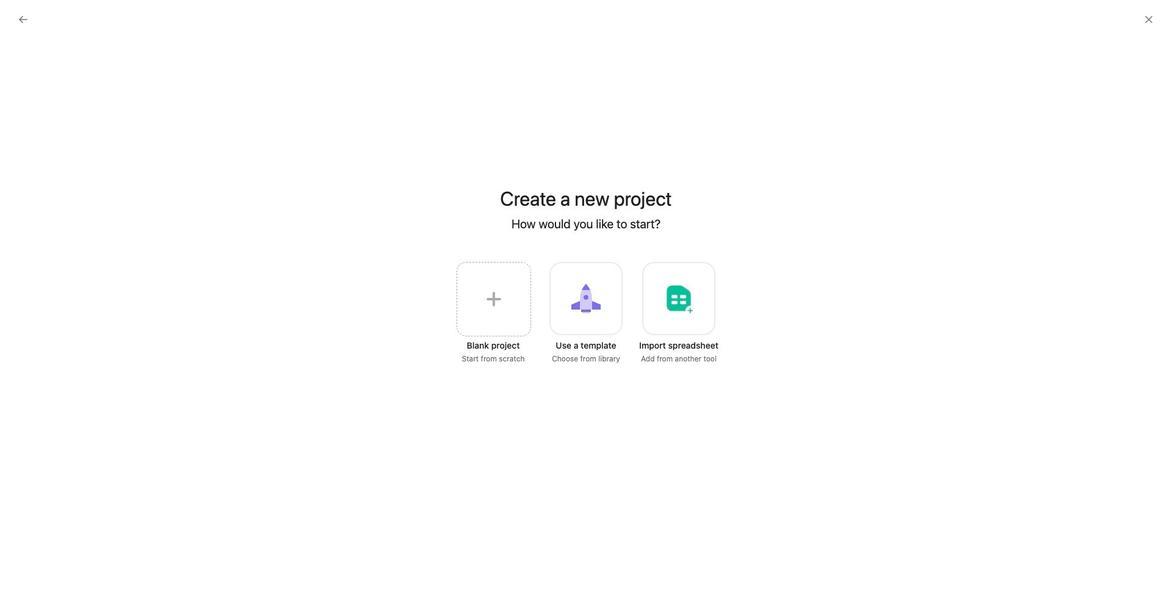 Task type: locate. For each thing, give the bounding box(es) containing it.
list item
[[680, 469, 710, 499]]

document
[[675, 219, 1006, 378]]



Task type: describe. For each thing, give the bounding box(es) containing it.
hide sidebar image
[[16, 10, 26, 20]]

go back image
[[18, 15, 28, 24]]

close image
[[1144, 15, 1154, 24]]



Task type: vqa. For each thing, say whether or not it's contained in the screenshot.
Go back icon
yes



